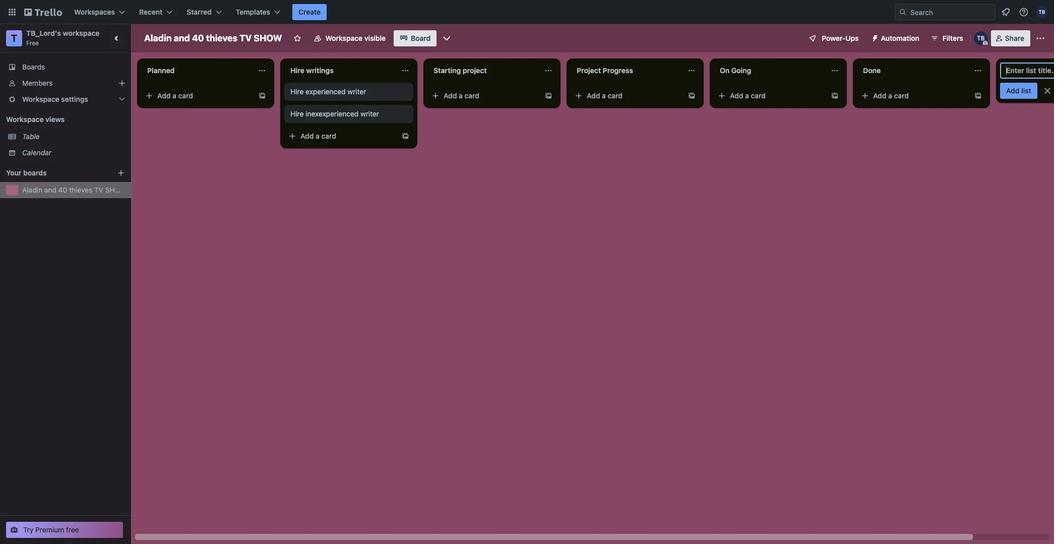 Task type: describe. For each thing, give the bounding box(es) containing it.
premium
[[35, 526, 64, 534]]

on going
[[720, 66, 752, 75]]

1 vertical spatial and
[[44, 186, 56, 194]]

t
[[11, 32, 17, 44]]

create from template… image for done
[[974, 92, 983, 100]]

boards
[[23, 168, 47, 177]]

customize views image
[[442, 33, 452, 43]]

your boards
[[6, 168, 47, 177]]

add for hire writings
[[301, 132, 314, 140]]

create from template… image for project progress
[[688, 92, 696, 100]]

workspace navigation collapse icon image
[[110, 31, 124, 45]]

create
[[299, 8, 321, 16]]

40 inside aladin and 40 thieves tv show link
[[58, 186, 67, 194]]

a for hire writings
[[316, 132, 320, 140]]

hire inexexperienced writer
[[291, 109, 379, 118]]

show menu image
[[1036, 33, 1046, 43]]

add a card for on going
[[730, 91, 766, 100]]

project
[[463, 66, 487, 75]]

card for done
[[895, 91, 909, 100]]

card for project progress
[[608, 91, 623, 100]]

create from template… image for on going
[[831, 92, 839, 100]]

add a card for project progress
[[587, 91, 623, 100]]

filters button
[[928, 30, 967, 46]]

recent button
[[133, 4, 179, 20]]

thieves inside text field
[[206, 33, 238, 43]]

visible
[[365, 34, 386, 42]]

add list button
[[1001, 83, 1038, 99]]

templates button
[[230, 4, 287, 20]]

inexexperienced
[[306, 109, 359, 118]]

done
[[864, 66, 881, 75]]

add board image
[[117, 169, 125, 177]]

add a card for planned
[[157, 91, 193, 100]]

create from template… image for starting project
[[545, 92, 553, 100]]

aladin and 40 thieves tv show inside aladin and 40 thieves tv show text field
[[144, 33, 282, 43]]

ups
[[846, 34, 859, 42]]

show inside text field
[[254, 33, 282, 43]]

workspaces
[[74, 8, 115, 16]]

hire experienced writer link
[[291, 87, 408, 97]]

hire for hire experienced writer
[[291, 87, 304, 96]]

and inside text field
[[174, 33, 190, 43]]

create button
[[293, 4, 327, 20]]

tb_lord's workspace link
[[26, 29, 100, 37]]

starred
[[187, 8, 212, 16]]

add a card button for project progress
[[571, 88, 684, 104]]

card for starting project
[[465, 91, 480, 100]]

free
[[66, 526, 79, 534]]

power-ups button
[[802, 30, 865, 46]]

recent
[[139, 8, 163, 16]]

on
[[720, 66, 730, 75]]

starred button
[[181, 4, 228, 20]]

workspace for workspace settings
[[22, 95, 59, 103]]

free
[[26, 39, 39, 47]]

views
[[45, 115, 65, 124]]

0 horizontal spatial tv
[[94, 186, 103, 194]]

40 inside aladin and 40 thieves tv show text field
[[192, 33, 204, 43]]

try
[[23, 526, 33, 534]]

cancel list editing image
[[1043, 86, 1053, 96]]

writer for hire inexexperienced writer
[[361, 109, 379, 118]]

add for done
[[874, 91, 887, 100]]

your boards with 1 items element
[[6, 167, 102, 179]]

add a card button for planned
[[141, 88, 254, 104]]

project
[[577, 66, 601, 75]]

primary element
[[0, 0, 1055, 24]]

tb_lord's workspace free
[[26, 29, 100, 47]]

table
[[22, 132, 40, 141]]

add a card button for done
[[857, 88, 970, 104]]

0 horizontal spatial aladin
[[22, 186, 42, 194]]

1 vertical spatial thieves
[[69, 186, 92, 194]]

back to home image
[[24, 4, 62, 20]]

members
[[22, 79, 53, 87]]

create from template… image for planned
[[258, 92, 266, 100]]

project progress
[[577, 66, 633, 75]]

a for starting project
[[459, 91, 463, 100]]

a for planned
[[173, 91, 176, 100]]

hire inexexperienced writer link
[[291, 109, 408, 119]]

hire writings
[[291, 66, 334, 75]]

Hire writings text field
[[284, 63, 395, 79]]

filters
[[943, 34, 964, 42]]

hire experienced writer
[[291, 87, 366, 96]]

hire for hire inexexperienced writer
[[291, 109, 304, 118]]

workspace settings button
[[0, 91, 131, 107]]

0 notifications image
[[1000, 6, 1012, 18]]



Task type: locate. For each thing, give the bounding box(es) containing it.
tb_lord (tylerblack44) image
[[974, 31, 988, 45]]

1 horizontal spatial aladin and 40 thieves tv show
[[144, 33, 282, 43]]

starting
[[434, 66, 461, 75]]

add a card down starting project
[[444, 91, 480, 100]]

0 horizontal spatial thieves
[[69, 186, 92, 194]]

templates
[[236, 8, 270, 16]]

2 create from template… image from the left
[[688, 92, 696, 100]]

aladin down boards
[[22, 186, 42, 194]]

aladin and 40 thieves tv show link
[[22, 185, 127, 195]]

tv
[[240, 33, 252, 43], [94, 186, 103, 194]]

aladin and 40 thieves tv show down starred dropdown button
[[144, 33, 282, 43]]

hire for hire writings
[[291, 66, 305, 75]]

aladin and 40 thieves tv show
[[144, 33, 282, 43], [22, 186, 127, 194]]

a for on going
[[746, 91, 749, 100]]

writer
[[348, 87, 366, 96], [361, 109, 379, 118]]

add down planned
[[157, 91, 171, 100]]

add for planned
[[157, 91, 171, 100]]

add a card down project progress
[[587, 91, 623, 100]]

board
[[411, 34, 431, 42]]

tv down calendar link
[[94, 186, 103, 194]]

1 hire from the top
[[291, 66, 305, 75]]

a for project progress
[[602, 91, 606, 100]]

settings
[[61, 95, 88, 103]]

star or unstar board image
[[293, 34, 301, 42]]

1 vertical spatial aladin and 40 thieves tv show
[[22, 186, 127, 194]]

a down planned
[[173, 91, 176, 100]]

calendar
[[22, 148, 51, 157]]

a down starting project
[[459, 91, 463, 100]]

tb_lord's
[[26, 29, 61, 37]]

your
[[6, 168, 21, 177]]

2 hire from the top
[[291, 87, 304, 96]]

0 vertical spatial thieves
[[206, 33, 238, 43]]

1 horizontal spatial 40
[[192, 33, 204, 43]]

workspace for workspace views
[[6, 115, 44, 124]]

card down progress
[[608, 91, 623, 100]]

0 horizontal spatial show
[[105, 186, 127, 194]]

thieves down starred dropdown button
[[206, 33, 238, 43]]

power-ups
[[822, 34, 859, 42]]

add a card down going on the right
[[730, 91, 766, 100]]

1 horizontal spatial aladin
[[144, 33, 172, 43]]

hire inside text field
[[291, 66, 305, 75]]

Project Progress text field
[[571, 63, 682, 79]]

show
[[254, 33, 282, 43], [105, 186, 127, 194]]

a down going on the right
[[746, 91, 749, 100]]

sm image
[[867, 30, 881, 44]]

add a card button down 'project progress' text field
[[571, 88, 684, 104]]

Search field
[[907, 5, 996, 20]]

experienced
[[306, 87, 346, 96]]

aladin down recent dropdown button
[[144, 33, 172, 43]]

create from template… image
[[258, 92, 266, 100], [688, 92, 696, 100]]

3 hire from the top
[[291, 109, 304, 118]]

add down project
[[587, 91, 600, 100]]

starting project
[[434, 66, 487, 75]]

1 create from template… image from the left
[[258, 92, 266, 100]]

card
[[178, 91, 193, 100], [465, 91, 480, 100], [608, 91, 623, 100], [751, 91, 766, 100], [895, 91, 909, 100], [322, 132, 336, 140]]

Done text field
[[857, 63, 968, 79]]

a down inexexperienced
[[316, 132, 320, 140]]

writings
[[306, 66, 334, 75]]

add a card down done in the right of the page
[[874, 91, 909, 100]]

add a card for hire writings
[[301, 132, 336, 140]]

tyler black (tylerblack44) image
[[1037, 6, 1049, 18]]

0 vertical spatial aladin and 40 thieves tv show
[[144, 33, 282, 43]]

0 horizontal spatial and
[[44, 186, 56, 194]]

workspace views
[[6, 115, 65, 124]]

workspace
[[326, 34, 363, 42], [22, 95, 59, 103], [6, 115, 44, 124]]

add a card button down on going text field
[[714, 88, 827, 104]]

card down on going text field
[[751, 91, 766, 100]]

1 vertical spatial writer
[[361, 109, 379, 118]]

automation
[[881, 34, 920, 42]]

add a card button
[[141, 88, 254, 104], [428, 88, 541, 104], [571, 88, 684, 104], [714, 88, 827, 104], [857, 88, 970, 104], [284, 128, 397, 144]]

automation button
[[867, 30, 926, 46]]

search image
[[899, 8, 907, 16]]

show down templates dropdown button
[[254, 33, 282, 43]]

table link
[[22, 132, 125, 142]]

1 vertical spatial tv
[[94, 186, 103, 194]]

card down inexexperienced
[[322, 132, 336, 140]]

0 horizontal spatial create from template… image
[[258, 92, 266, 100]]

0 vertical spatial show
[[254, 33, 282, 43]]

40
[[192, 33, 204, 43], [58, 186, 67, 194]]

1 horizontal spatial tv
[[240, 33, 252, 43]]

aladin and 40 thieves tv show down your boards with 1 items element
[[22, 186, 127, 194]]

0 vertical spatial and
[[174, 33, 190, 43]]

planned
[[147, 66, 175, 75]]

Board name text field
[[139, 30, 287, 46]]

add a card
[[157, 91, 193, 100], [444, 91, 480, 100], [587, 91, 623, 100], [730, 91, 766, 100], [874, 91, 909, 100], [301, 132, 336, 140]]

create from template… image for hire writings
[[401, 132, 410, 140]]

1 horizontal spatial show
[[254, 33, 282, 43]]

show down add board image
[[105, 186, 127, 194]]

Starting project text field
[[428, 63, 539, 79]]

add down "on going"
[[730, 91, 744, 100]]

power-
[[822, 34, 846, 42]]

aladin inside text field
[[144, 33, 172, 43]]

workspace
[[63, 29, 100, 37]]

members link
[[0, 75, 131, 91]]

workspace down members
[[22, 95, 59, 103]]

aladin
[[144, 33, 172, 43], [22, 186, 42, 194]]

writer for hire experienced writer
[[348, 87, 366, 96]]

2 vertical spatial workspace
[[6, 115, 44, 124]]

card down done text box
[[895, 91, 909, 100]]

0 vertical spatial 40
[[192, 33, 204, 43]]

a down project progress
[[602, 91, 606, 100]]

add a card down planned
[[157, 91, 193, 100]]

add a card for starting project
[[444, 91, 480, 100]]

board link
[[394, 30, 437, 46]]

1 vertical spatial aladin
[[22, 186, 42, 194]]

calendar link
[[22, 148, 125, 158]]

0 vertical spatial writer
[[348, 87, 366, 96]]

writer up hire inexexperienced writer link
[[348, 87, 366, 96]]

hire left inexexperienced
[[291, 109, 304, 118]]

add for starting project
[[444, 91, 457, 100]]

card for hire writings
[[322, 132, 336, 140]]

create from template… image
[[545, 92, 553, 100], [831, 92, 839, 100], [974, 92, 983, 100], [401, 132, 410, 140]]

workspaces button
[[68, 4, 131, 20]]

share
[[1006, 34, 1025, 42]]

this member is an admin of this board. image
[[983, 41, 988, 45]]

2 vertical spatial hire
[[291, 109, 304, 118]]

add a card button down starting project text field
[[428, 88, 541, 104]]

workspace visible button
[[307, 30, 392, 46]]

workspace up table on the left of the page
[[6, 115, 44, 124]]

add a card button for starting project
[[428, 88, 541, 104]]

card down planned text box
[[178, 91, 193, 100]]

add a card down inexexperienced
[[301, 132, 336, 140]]

1 horizontal spatial and
[[174, 33, 190, 43]]

workspace settings
[[22, 95, 88, 103]]

add
[[1007, 86, 1020, 95], [157, 91, 171, 100], [444, 91, 457, 100], [587, 91, 600, 100], [730, 91, 744, 100], [874, 91, 887, 100], [301, 132, 314, 140]]

add a card button for hire writings
[[284, 128, 397, 144]]

a
[[173, 91, 176, 100], [459, 91, 463, 100], [602, 91, 606, 100], [746, 91, 749, 100], [889, 91, 893, 100], [316, 132, 320, 140]]

writer down hire experienced writer link
[[361, 109, 379, 118]]

40 down your boards with 1 items element
[[58, 186, 67, 194]]

try premium free
[[23, 526, 79, 534]]

1 horizontal spatial thieves
[[206, 33, 238, 43]]

workspace for workspace visible
[[326, 34, 363, 42]]

workspace visible
[[326, 34, 386, 42]]

0 vertical spatial workspace
[[326, 34, 363, 42]]

40 down starred
[[192, 33, 204, 43]]

1 vertical spatial 40
[[58, 186, 67, 194]]

0 vertical spatial aladin
[[144, 33, 172, 43]]

card for on going
[[751, 91, 766, 100]]

card down project
[[465, 91, 480, 100]]

try premium free button
[[6, 522, 123, 538]]

and
[[174, 33, 190, 43], [44, 186, 56, 194]]

workspace inside dropdown button
[[22, 95, 59, 103]]

1 horizontal spatial create from template… image
[[688, 92, 696, 100]]

tv down templates
[[240, 33, 252, 43]]

and down your boards with 1 items element
[[44, 186, 56, 194]]

boards link
[[0, 59, 131, 75]]

add inside button
[[1007, 86, 1020, 95]]

thieves
[[206, 33, 238, 43], [69, 186, 92, 194]]

workspace left the "visible"
[[326, 34, 363, 42]]

a down done text box
[[889, 91, 893, 100]]

add for on going
[[730, 91, 744, 100]]

card for planned
[[178, 91, 193, 100]]

1 vertical spatial workspace
[[22, 95, 59, 103]]

add list
[[1007, 86, 1032, 95]]

add down inexexperienced
[[301, 132, 314, 140]]

On Going text field
[[714, 63, 825, 79]]

progress
[[603, 66, 633, 75]]

boards
[[22, 63, 45, 71]]

open information menu image
[[1019, 7, 1029, 17]]

Planned text field
[[141, 63, 252, 79]]

add down done in the right of the page
[[874, 91, 887, 100]]

add a card button for on going
[[714, 88, 827, 104]]

hire down hire writings
[[291, 87, 304, 96]]

add a card for done
[[874, 91, 909, 100]]

add a card button down planned text box
[[141, 88, 254, 104]]

0 horizontal spatial 40
[[58, 186, 67, 194]]

tv inside text field
[[240, 33, 252, 43]]

add for project progress
[[587, 91, 600, 100]]

1 vertical spatial hire
[[291, 87, 304, 96]]

0 horizontal spatial aladin and 40 thieves tv show
[[22, 186, 127, 194]]

add left list
[[1007, 86, 1020, 95]]

hire left writings at the left of the page
[[291, 66, 305, 75]]

t link
[[6, 30, 22, 46]]

0 vertical spatial hire
[[291, 66, 305, 75]]

0 vertical spatial tv
[[240, 33, 252, 43]]

1 vertical spatial show
[[105, 186, 127, 194]]

share button
[[991, 30, 1031, 46]]

and down starred
[[174, 33, 190, 43]]

list
[[1022, 86, 1032, 95]]

add a card button down hire inexexperienced writer
[[284, 128, 397, 144]]

workspace inside button
[[326, 34, 363, 42]]

thieves down your boards with 1 items element
[[69, 186, 92, 194]]

add down starting
[[444, 91, 457, 100]]

a for done
[[889, 91, 893, 100]]

going
[[732, 66, 752, 75]]

hire
[[291, 66, 305, 75], [291, 87, 304, 96], [291, 109, 304, 118]]

add a card button down done text box
[[857, 88, 970, 104]]



Task type: vqa. For each thing, say whether or not it's contained in the screenshot.
Planned TEXT BOX on the top left of page
yes



